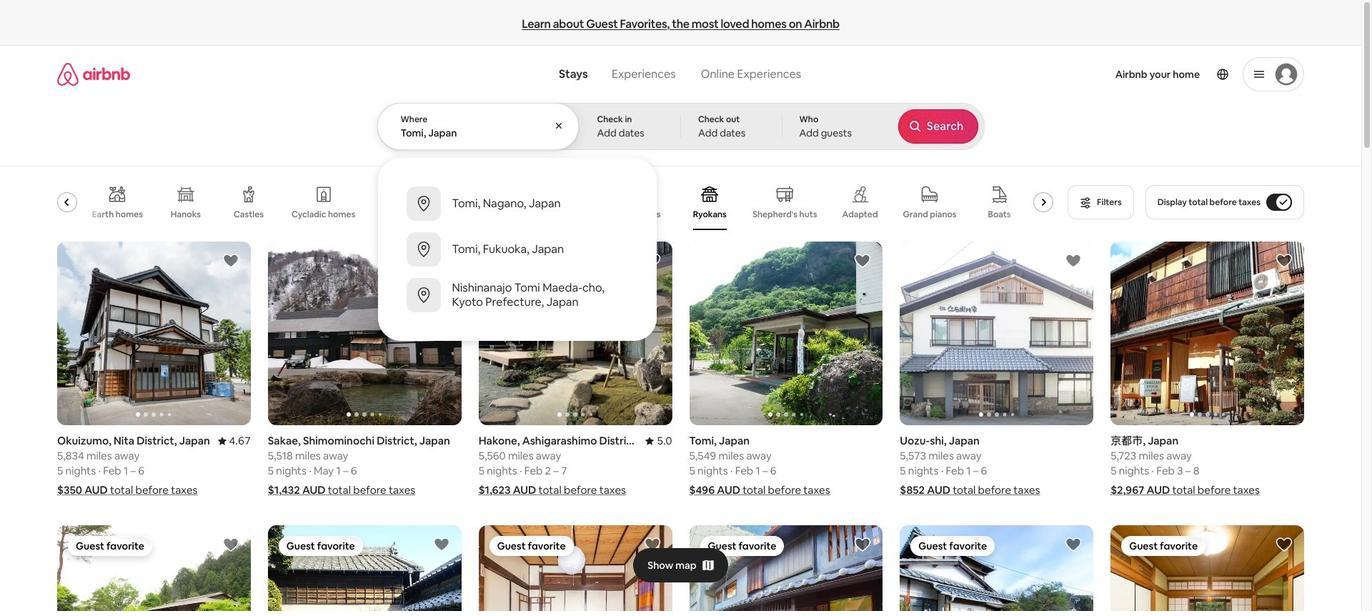 Task type: locate. For each thing, give the bounding box(es) containing it.
0 vertical spatial add to wishlist: 京都市, japan image
[[1276, 252, 1293, 269]]

add to wishlist: 京都市, japan image
[[1276, 252, 1293, 269], [854, 536, 871, 553]]

2 option from the top
[[378, 227, 656, 272]]

add to wishlist: fujieda, japan image
[[222, 536, 239, 553]]

5.0 out of 5 average rating image
[[645, 434, 672, 448]]

add to wishlist: sakae, shimominochi district, japan image
[[433, 252, 450, 269]]

4.67 out of 5 average rating image
[[218, 434, 251, 448]]

tab panel
[[377, 103, 984, 341]]

1 option from the top
[[378, 181, 656, 227]]

1 vertical spatial add to wishlist: 京都市, japan image
[[854, 536, 871, 553]]

option
[[378, 181, 656, 227], [378, 227, 656, 272], [378, 272, 656, 318]]

0 horizontal spatial add to wishlist: 京都市, japan image
[[854, 536, 871, 553]]

3 option from the top
[[378, 272, 656, 318]]

add to wishlist: osaka city, japan image
[[644, 536, 661, 553]]

what can we help you find? tab list
[[547, 59, 688, 90]]

None search field
[[377, 46, 984, 341]]

1 horizontal spatial add to wishlist: 京都市, japan image
[[1276, 252, 1293, 269]]

add to wishlist: nabari-city, japan image
[[433, 536, 450, 553]]

group
[[29, 174, 1059, 230], [57, 242, 251, 425], [268, 242, 461, 425], [479, 242, 672, 425], [689, 242, 883, 425], [900, 242, 1287, 425], [1111, 242, 1304, 425], [57, 525, 251, 611], [268, 525, 461, 611], [479, 525, 672, 611], [689, 525, 883, 611], [900, 525, 1094, 611], [1111, 525, 1304, 611]]

add to wishlist: uozu-shi, japan image
[[1065, 252, 1082, 269]]



Task type: vqa. For each thing, say whether or not it's contained in the screenshot.
"Add To Wishlist: Nabari-City, Japan" icon
yes



Task type: describe. For each thing, give the bounding box(es) containing it.
add to wishlist: tomi, japan image
[[854, 252, 871, 269]]

add to wishlist: okuizumo, nita district, japan image
[[222, 252, 239, 269]]

profile element
[[824, 46, 1304, 103]]

add to wishlist: kyōto-shi, japan image
[[1065, 536, 1082, 553]]

Search destinations search field
[[401, 126, 556, 139]]

add to wishlist: hakone, ashigarashimo district, japan image
[[644, 252, 661, 269]]

add to wishlist: kyoto, japan image
[[1276, 536, 1293, 553]]

search suggestions list box
[[378, 169, 656, 329]]



